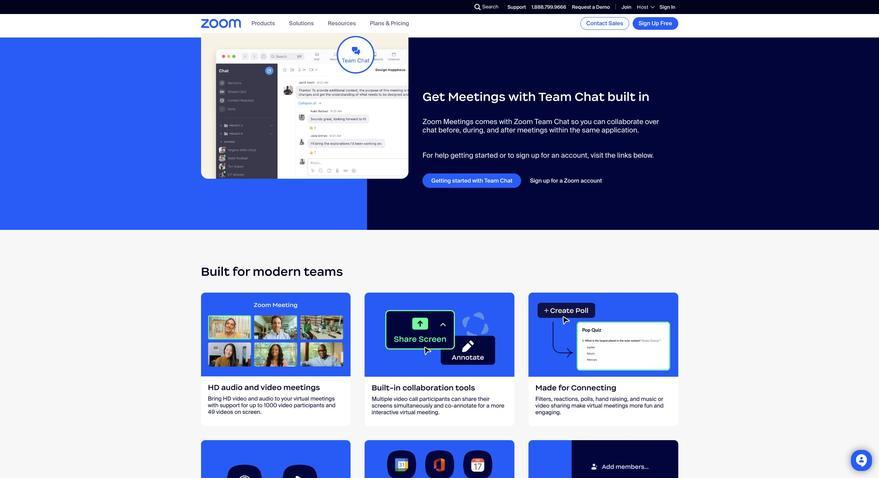 Task type: describe. For each thing, give the bounding box(es) containing it.
collaboration tools image
[[365, 293, 514, 377]]

virtual inside hd audio and video meetings bring hd video and audio to your virtual meetings with support for up to 1000 video participants and 49 videos on screen.
[[294, 396, 309, 403]]

getting started with team chat
[[431, 177, 512, 185]]

1 horizontal spatial started
[[475, 151, 498, 160]]

plans & pricing link
[[370, 20, 409, 27]]

request
[[572, 4, 591, 10]]

tools
[[455, 383, 475, 393]]

with inside zoom meetings comes with zoom team chat so you can collaborate over chat before, during, and after meetings within the same application.
[[499, 117, 512, 126]]

search image
[[474, 4, 481, 10]]

in inside built-in collaboration tools multiple video call participants can share their screens simultaneously and co-annotate for a more interactive virtual meeting.
[[394, 383, 401, 393]]

built-
[[372, 383, 394, 393]]

sign up for a zoom account
[[530, 177, 602, 185]]

plans
[[370, 20, 384, 27]]

1 vertical spatial a
[[559, 177, 563, 185]]

made
[[535, 383, 557, 393]]

engaging.
[[535, 409, 561, 416]]

solutions button
[[289, 20, 314, 27]]

0 horizontal spatial zoom
[[423, 117, 442, 126]]

hd audio and video meetings bring hd video and audio to your virtual meetings with support for up to 1000 video participants and 49 videos on screen.
[[208, 383, 336, 416]]

made for connecting filters, reactions, polls, hand raising, and music or video sharing make virtual meetings more fun and engaging.
[[535, 383, 664, 416]]

sign up free link
[[633, 17, 678, 30]]

products button
[[251, 20, 275, 27]]

participants inside hd audio and video meetings bring hd video and audio to your virtual meetings with support for up to 1000 video participants and 49 videos on screen.
[[294, 402, 324, 410]]

sign up free
[[639, 20, 672, 27]]

get meetings with team chat built in
[[423, 89, 649, 104]]

with down getting
[[472, 177, 483, 185]]

sharing
[[551, 402, 570, 410]]

hand
[[596, 396, 609, 403]]

polls,
[[581, 396, 594, 403]]

sign in
[[660, 4, 675, 10]]

1.888.799.9666 link
[[532, 4, 566, 10]]

screen.
[[242, 409, 262, 416]]

host button
[[637, 4, 654, 10]]

simultaneously
[[394, 402, 432, 410]]

can inside built-in collaboration tools multiple video call participants can share their screens simultaneously and co-annotate for a more interactive virtual meeting.
[[451, 396, 461, 403]]

a inside built-in collaboration tools multiple video call participants can share their screens simultaneously and co-annotate for a more interactive virtual meeting.
[[486, 402, 489, 410]]

video up on
[[233, 396, 247, 403]]

below.
[[633, 151, 654, 160]]

your
[[281, 396, 292, 403]]

meetings for comes
[[443, 117, 474, 126]]

2 horizontal spatial to
[[508, 151, 514, 160]]

for left an
[[541, 151, 550, 160]]

get
[[423, 89, 445, 104]]

account
[[581, 177, 602, 185]]

&
[[386, 20, 390, 27]]

getting
[[431, 177, 451, 185]]

search image
[[474, 4, 481, 10]]

bring
[[208, 396, 222, 403]]

teams
[[304, 264, 343, 280]]

meetings for with
[[448, 89, 506, 104]]

for inside the made for connecting filters, reactions, polls, hand raising, and music or video sharing make virtual meetings more fun and engaging.
[[558, 383, 569, 393]]

sign for sign in
[[660, 4, 670, 10]]

video up 1000
[[261, 383, 282, 393]]

virtual inside the made for connecting filters, reactions, polls, hand raising, and music or video sharing make virtual meetings more fun and engaging.
[[587, 402, 602, 410]]

visit
[[591, 151, 603, 160]]

comes
[[475, 117, 497, 126]]

sign for sign up free
[[639, 20, 650, 27]]

after
[[501, 126, 516, 135]]

1 vertical spatial started
[[452, 177, 471, 185]]

annotate
[[454, 402, 477, 410]]

contact sales link
[[580, 17, 629, 30]]

screens
[[372, 402, 392, 410]]

support
[[508, 4, 526, 10]]

call
[[409, 396, 418, 403]]

can inside zoom meetings comes with zoom team chat so you can collaborate over chat before, during, and after meetings within the same application.
[[593, 117, 605, 126]]

make
[[571, 402, 586, 410]]

and inside built-in collaboration tools multiple video call participants can share their screens simultaneously and co-annotate for a more interactive virtual meeting.
[[434, 402, 444, 410]]

account,
[[561, 151, 589, 160]]

within
[[549, 126, 568, 135]]

for inside hd audio and video meetings bring hd video and audio to your virtual meetings with support for up to 1000 video participants and 49 videos on screen.
[[241, 402, 248, 410]]

music
[[641, 396, 657, 403]]

multiple
[[372, 396, 392, 403]]

for inside built-in collaboration tools multiple video call participants can share their screens simultaneously and co-annotate for a more interactive virtual meeting.
[[478, 402, 485, 410]]

49
[[208, 409, 215, 416]]

resources
[[328, 20, 356, 27]]

pricing
[[391, 20, 409, 27]]

built
[[201, 264, 230, 280]]

fun
[[644, 402, 652, 410]]

meetings inside the made for connecting filters, reactions, polls, hand raising, and music or video sharing make virtual meetings more fun and engaging.
[[604, 402, 628, 410]]

built for modern teams
[[201, 264, 343, 280]]

on
[[234, 409, 241, 416]]

search
[[482, 4, 498, 10]]

0 horizontal spatial audio
[[221, 383, 243, 393]]

videos
[[216, 409, 233, 416]]

join
[[621, 4, 631, 10]]

during,
[[463, 126, 485, 135]]

contact
[[586, 20, 607, 27]]

1 horizontal spatial to
[[275, 396, 280, 403]]

before,
[[438, 126, 461, 135]]

1 vertical spatial audio
[[259, 396, 273, 403]]

zoom for zoom
[[514, 117, 533, 126]]

more inside the made for connecting filters, reactions, polls, hand raising, and music or video sharing make virtual meetings more fun and engaging.
[[629, 402, 643, 410]]

filters,
[[535, 396, 552, 403]]

video right 1000
[[278, 402, 292, 410]]

1.888.799.9666
[[532, 4, 566, 10]]

0 horizontal spatial to
[[257, 402, 262, 410]]

meeting.
[[417, 409, 440, 416]]

1000
[[264, 402, 277, 410]]

for help getting started or to sign up for an account, visit the links below.
[[423, 151, 654, 160]]

join link
[[621, 4, 631, 10]]

with up zoom meetings comes with zoom team chat so you can collaborate over chat before, during, and after meetings within the same application.
[[508, 89, 536, 104]]



Task type: vqa. For each thing, say whether or not it's contained in the screenshot.
so on the top of the page
yes



Task type: locate. For each thing, give the bounding box(es) containing it.
0 vertical spatial team
[[538, 89, 572, 104]]

sales
[[609, 20, 623, 27]]

0 vertical spatial hd
[[208, 383, 219, 393]]

hd
[[208, 383, 219, 393], [223, 396, 231, 403]]

co-
[[445, 402, 454, 410]]

up down for help getting started or to sign up for an account, visit the links below.
[[543, 177, 550, 185]]

zoom logo image
[[201, 19, 241, 28]]

team for meetings
[[538, 89, 572, 104]]

0 vertical spatial audio
[[221, 383, 243, 393]]

1 horizontal spatial virtual
[[400, 409, 415, 416]]

virtual
[[294, 396, 309, 403], [587, 402, 602, 410], [400, 409, 415, 416]]

connecting
[[571, 383, 616, 393]]

meetings inside zoom meetings comes with zoom team chat so you can collaborate over chat before, during, and after meetings within the same application.
[[517, 126, 548, 135]]

up
[[652, 20, 659, 27]]

2 horizontal spatial chat
[[575, 89, 605, 104]]

in right built
[[638, 89, 649, 104]]

None search field
[[449, 1, 476, 13]]

started
[[475, 151, 498, 160], [452, 177, 471, 185]]

for
[[541, 151, 550, 160], [551, 177, 558, 185], [232, 264, 250, 280], [558, 383, 569, 393], [241, 402, 248, 410], [478, 402, 485, 410]]

chat inside zoom meetings comes with zoom team chat so you can collaborate over chat before, during, and after meetings within the same application.
[[554, 117, 569, 126]]

1 vertical spatial or
[[658, 396, 663, 403]]

virtual right your
[[294, 396, 309, 403]]

the left you
[[570, 126, 580, 135]]

demo
[[596, 4, 610, 10]]

team inside zoom meetings comes with zoom team chat so you can collaborate over chat before, during, and after meetings within the same application.
[[535, 117, 552, 126]]

the
[[570, 126, 580, 135], [605, 151, 615, 160]]

meetings left comes
[[443, 117, 474, 126]]

0 vertical spatial the
[[570, 126, 580, 135]]

1 horizontal spatial a
[[559, 177, 563, 185]]

help
[[435, 151, 449, 160]]

support link
[[508, 4, 526, 10]]

0 vertical spatial started
[[475, 151, 498, 160]]

up right on
[[249, 402, 256, 410]]

and inside zoom meetings comes with zoom team chat so you can collaborate over chat before, during, and after meetings within the same application.
[[487, 126, 499, 135]]

1 vertical spatial hd
[[223, 396, 231, 403]]

0 horizontal spatial sign
[[530, 177, 542, 185]]

chat inside getting started with team chat link
[[500, 177, 512, 185]]

audio
[[221, 383, 243, 393], [259, 396, 273, 403]]

sign for sign up for a zoom account
[[530, 177, 542, 185]]

1 horizontal spatial chat
[[554, 117, 569, 126]]

1 more from the left
[[491, 402, 504, 410]]

support
[[220, 402, 240, 410]]

sign in link
[[660, 4, 675, 10]]

meetings inside zoom meetings comes with zoom team chat so you can collaborate over chat before, during, and after meetings within the same application.
[[443, 117, 474, 126]]

1 horizontal spatial or
[[658, 396, 663, 403]]

reactions,
[[554, 396, 579, 403]]

request a demo
[[572, 4, 610, 10]]

video inside built-in collaboration tools multiple video call participants can share their screens simultaneously and co-annotate for a more interactive virtual meeting.
[[394, 396, 408, 403]]

participants right your
[[294, 402, 324, 410]]

or inside the made for connecting filters, reactions, polls, hand raising, and music or video sharing make virtual meetings more fun and engaging.
[[658, 396, 663, 403]]

zoom down the 'get meetings with team chat built in' on the top of page
[[514, 117, 533, 126]]

virtual down call
[[400, 409, 415, 416]]

team
[[538, 89, 572, 104], [535, 117, 552, 126], [484, 177, 499, 185]]

products
[[251, 20, 275, 27]]

meetings
[[517, 126, 548, 135], [283, 383, 320, 393], [310, 396, 335, 403], [604, 402, 628, 410]]

0 vertical spatial chat
[[575, 89, 605, 104]]

more inside built-in collaboration tools multiple video call participants can share their screens simultaneously and co-annotate for a more interactive virtual meeting.
[[491, 402, 504, 410]]

1 vertical spatial chat
[[554, 117, 569, 126]]

for
[[423, 151, 433, 160]]

or left sign
[[500, 151, 506, 160]]

to
[[508, 151, 514, 160], [275, 396, 280, 403], [257, 402, 262, 410]]

2 horizontal spatial up
[[543, 177, 550, 185]]

can
[[593, 117, 605, 126], [451, 396, 461, 403]]

1 horizontal spatial more
[[629, 402, 643, 410]]

0 vertical spatial can
[[593, 117, 605, 126]]

over
[[645, 117, 659, 126]]

solutions
[[289, 20, 314, 27]]

for right share
[[478, 402, 485, 410]]

0 horizontal spatial or
[[500, 151, 506, 160]]

for down an
[[551, 177, 558, 185]]

up right sign
[[531, 151, 539, 160]]

0 horizontal spatial hd
[[208, 383, 219, 393]]

more
[[491, 402, 504, 410], [629, 402, 643, 410]]

collaborate
[[607, 117, 643, 126]]

so
[[571, 117, 579, 126]]

plans & pricing
[[370, 20, 409, 27]]

0 horizontal spatial started
[[452, 177, 471, 185]]

raising,
[[610, 396, 629, 403]]

you
[[580, 117, 592, 126]]

started right getting
[[475, 151, 498, 160]]

sign
[[660, 4, 670, 10], [639, 20, 650, 27], [530, 177, 542, 185]]

started right 'getting'
[[452, 177, 471, 185]]

resources button
[[328, 20, 356, 27]]

built
[[607, 89, 636, 104]]

more left fun
[[629, 402, 643, 410]]

sign left the in
[[660, 4, 670, 10]]

1 horizontal spatial hd
[[223, 396, 231, 403]]

0 vertical spatial meetings
[[448, 89, 506, 104]]

1 vertical spatial meetings
[[443, 117, 474, 126]]

zoom
[[423, 117, 442, 126], [514, 117, 533, 126], [564, 177, 579, 185]]

1 horizontal spatial sign
[[639, 20, 650, 27]]

1 horizontal spatial participants
[[419, 396, 450, 403]]

team for started
[[484, 177, 499, 185]]

to left sign
[[508, 151, 514, 160]]

1 vertical spatial the
[[605, 151, 615, 160]]

1 vertical spatial team
[[535, 117, 552, 126]]

2 vertical spatial a
[[486, 402, 489, 410]]

2 horizontal spatial sign
[[660, 4, 670, 10]]

links
[[617, 151, 632, 160]]

zoom for sign
[[564, 177, 579, 185]]

2 vertical spatial sign
[[530, 177, 542, 185]]

for right on
[[241, 402, 248, 410]]

for up the reactions,
[[558, 383, 569, 393]]

getting started with team chat link
[[423, 174, 521, 188]]

video left call
[[394, 396, 408, 403]]

0 vertical spatial up
[[531, 151, 539, 160]]

an
[[551, 151, 559, 160]]

chat for getting started with team chat
[[500, 177, 512, 185]]

meetings
[[448, 89, 506, 104], [443, 117, 474, 126]]

participants inside built-in collaboration tools multiple video call participants can share their screens simultaneously and co-annotate for a more interactive virtual meeting.
[[419, 396, 450, 403]]

0 horizontal spatial a
[[486, 402, 489, 410]]

with right comes
[[499, 117, 512, 126]]

0 horizontal spatial in
[[394, 383, 401, 393]]

virtual inside built-in collaboration tools multiple video call participants can share their screens simultaneously and co-annotate for a more interactive virtual meeting.
[[400, 409, 415, 416]]

chat
[[423, 126, 437, 135]]

or
[[500, 151, 506, 160], [658, 396, 663, 403]]

1 horizontal spatial in
[[638, 89, 649, 104]]

for right built
[[232, 264, 250, 280]]

sign up for a zoom account link
[[521, 174, 611, 188]]

hd up bring
[[208, 383, 219, 393]]

0 horizontal spatial up
[[249, 402, 256, 410]]

zoom meetings comes with zoom team chat so you can collaborate over chat before, during, and after meetings within the same application.
[[423, 117, 659, 135]]

0 horizontal spatial participants
[[294, 402, 324, 410]]

a
[[592, 4, 595, 10], [559, 177, 563, 185], [486, 402, 489, 410]]

1 horizontal spatial the
[[605, 151, 615, 160]]

audio up screen.
[[259, 396, 273, 403]]

0 horizontal spatial virtual
[[294, 396, 309, 403]]

1 vertical spatial sign
[[639, 20, 650, 27]]

up inside hd audio and video meetings bring hd video and audio to your virtual meetings with support for up to 1000 video participants and 49 videos on screen.
[[249, 402, 256, 410]]

application.
[[602, 126, 639, 135]]

video
[[261, 383, 282, 393], [233, 396, 247, 403], [394, 396, 408, 403], [278, 402, 292, 410], [535, 402, 549, 410]]

with
[[508, 89, 536, 104], [499, 117, 512, 126], [472, 177, 483, 185], [208, 402, 218, 410]]

2 vertical spatial up
[[249, 402, 256, 410]]

interactive
[[372, 409, 399, 416]]

a right share
[[486, 402, 489, 410]]

collaboration
[[402, 383, 454, 393]]

1 vertical spatial in
[[394, 383, 401, 393]]

a left demo
[[592, 4, 595, 10]]

can left share
[[451, 396, 461, 403]]

host
[[637, 4, 648, 10]]

create poll image
[[528, 293, 678, 377]]

built-in collaboration tools multiple video call participants can share their screens simultaneously and co-annotate for a more interactive virtual meeting.
[[372, 383, 504, 416]]

0 vertical spatial in
[[638, 89, 649, 104]]

1 horizontal spatial audio
[[259, 396, 273, 403]]

chat
[[575, 89, 605, 104], [554, 117, 569, 126], [500, 177, 512, 185]]

participants down collaboration
[[419, 396, 450, 403]]

video inside the made for connecting filters, reactions, polls, hand raising, and music or video sharing make virtual meetings more fun and engaging.
[[535, 402, 549, 410]]

zoom left account
[[564, 177, 579, 185]]

1 horizontal spatial up
[[531, 151, 539, 160]]

to left your
[[275, 396, 280, 403]]

to left 1000
[[257, 402, 262, 410]]

1 horizontal spatial can
[[593, 117, 605, 126]]

0 vertical spatial or
[[500, 151, 506, 160]]

2 horizontal spatial a
[[592, 4, 595, 10]]

in up simultaneously
[[394, 383, 401, 393]]

virtual right make
[[587, 402, 602, 410]]

1 horizontal spatial zoom
[[514, 117, 533, 126]]

get meetings with team chat built in image
[[201, 23, 408, 179]]

up
[[531, 151, 539, 160], [543, 177, 550, 185], [249, 402, 256, 410]]

share
[[462, 396, 477, 403]]

hd right bring
[[223, 396, 231, 403]]

zoom meetings image
[[201, 293, 351, 377]]

chat for get meetings with team chat built in
[[575, 89, 605, 104]]

getting
[[450, 151, 473, 160]]

free
[[660, 20, 672, 27]]

can right you
[[593, 117, 605, 126]]

the inside zoom meetings comes with zoom team chat so you can collaborate over chat before, during, and after meetings within the same application.
[[570, 126, 580, 135]]

1 vertical spatial up
[[543, 177, 550, 185]]

with inside hd audio and video meetings bring hd video and audio to your virtual meetings with support for up to 1000 video participants and 49 videos on screen.
[[208, 402, 218, 410]]

request a demo link
[[572, 4, 610, 10]]

0 horizontal spatial more
[[491, 402, 504, 410]]

a down account,
[[559, 177, 563, 185]]

sign left up
[[639, 20, 650, 27]]

2 vertical spatial chat
[[500, 177, 512, 185]]

1 vertical spatial can
[[451, 396, 461, 403]]

video left sharing
[[535, 402, 549, 410]]

0 vertical spatial sign
[[660, 4, 670, 10]]

their
[[478, 396, 490, 403]]

meetings up comes
[[448, 89, 506, 104]]

same
[[582, 126, 600, 135]]

audio up support
[[221, 383, 243, 393]]

more right the their
[[491, 402, 504, 410]]

in
[[671, 4, 675, 10]]

2 vertical spatial team
[[484, 177, 499, 185]]

0 vertical spatial a
[[592, 4, 595, 10]]

or right music
[[658, 396, 663, 403]]

2 horizontal spatial zoom
[[564, 177, 579, 185]]

0 horizontal spatial chat
[[500, 177, 512, 185]]

the right visit
[[605, 151, 615, 160]]

0 horizontal spatial the
[[570, 126, 580, 135]]

with left support
[[208, 402, 218, 410]]

zoom down get
[[423, 117, 442, 126]]

2 more from the left
[[629, 402, 643, 410]]

sign
[[516, 151, 529, 160]]

contact sales
[[586, 20, 623, 27]]

0 horizontal spatial can
[[451, 396, 461, 403]]

sign down for help getting started or to sign up for an account, visit the links below.
[[530, 177, 542, 185]]

2 horizontal spatial virtual
[[587, 402, 602, 410]]



